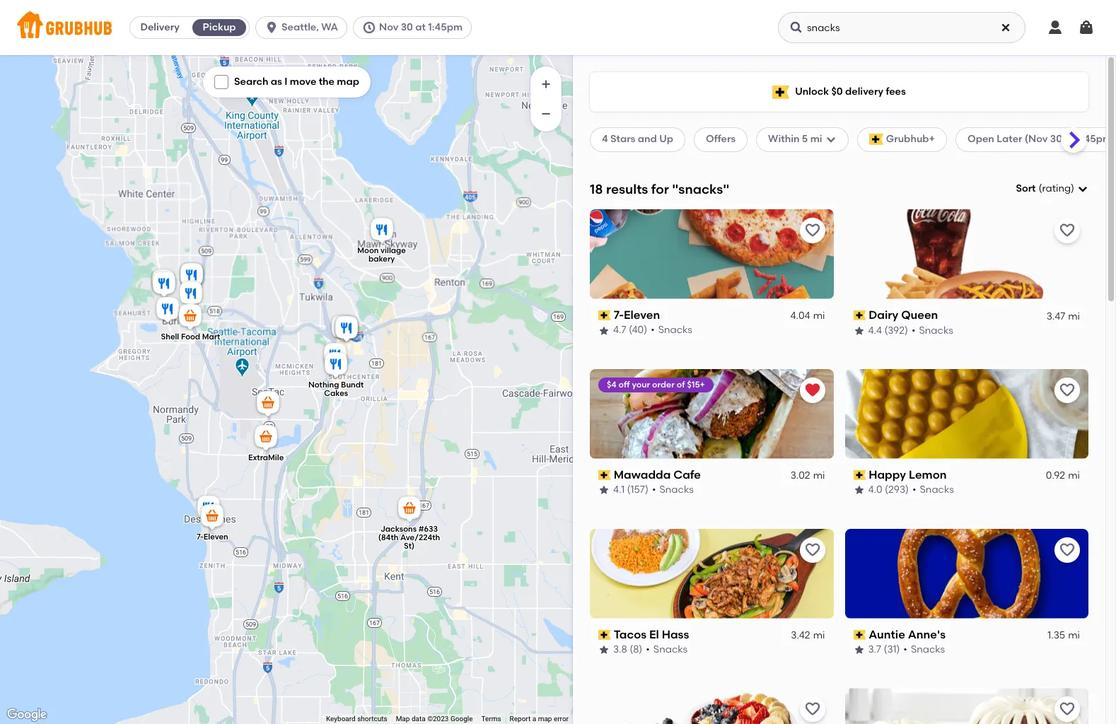 Task type: describe. For each thing, give the bounding box(es) containing it.
• snacks for anne's
[[903, 644, 945, 656]]

subscription pass image for auntie anne's
[[853, 630, 866, 640]]

(84th
[[378, 533, 398, 542]]

0.92
[[1046, 470, 1065, 482]]

$4 off your order of $15+
[[607, 380, 705, 389]]

grubhub plus flag logo image for grubhub+
[[869, 134, 883, 145]]

plus icon image
[[539, 77, 553, 91]]

of
[[677, 380, 685, 389]]

subscription pass image for tacos el hass
[[598, 630, 611, 640]]

svg image inside seattle, wa button
[[265, 21, 279, 35]]

ronnie's market image
[[153, 295, 182, 326]]

shell food mart image
[[176, 302, 204, 333]]

within 5 mi
[[768, 133, 822, 145]]

18 results for "snacks"
[[590, 181, 729, 197]]

)
[[1071, 182, 1074, 195]]

7-eleven inside map region
[[197, 533, 228, 542]]

3.42 mi
[[791, 629, 825, 641]]

happy lemon
[[869, 468, 947, 481]]

star icon image for happy lemon
[[853, 485, 865, 496]]

keyboard shortcuts
[[326, 715, 387, 723]]

cafe
[[673, 468, 701, 481]]

3.47
[[1047, 310, 1065, 322]]

• snacks for cafe
[[652, 484, 694, 496]]

• for anne's
[[903, 644, 907, 656]]

4.04 mi
[[790, 310, 825, 322]]

tacos el hass
[[614, 628, 689, 641]]

"snacks"
[[672, 181, 729, 197]]

shortcuts
[[357, 715, 387, 723]]

hass
[[662, 628, 689, 641]]

4
[[602, 133, 608, 145]]

4.4 (392)
[[868, 324, 908, 336]]

ave/224th
[[400, 533, 440, 542]]

save this restaurant image for tacos el hass
[[804, 541, 821, 558]]

snacks for cafe
[[659, 484, 694, 496]]

3.8
[[613, 644, 627, 656]]

terms link
[[481, 715, 501, 723]]

#633
[[419, 525, 438, 534]]

move
[[290, 76, 316, 88]]

4.1 (157)
[[613, 484, 649, 496]]

(40)
[[629, 324, 647, 336]]

report
[[510, 715, 531, 723]]

save this restaurant image for auntie anne's
[[1059, 541, 1076, 558]]

1 vertical spatial 30
[[1050, 133, 1062, 145]]

data
[[412, 715, 426, 723]]

map data ©2023 google
[[396, 715, 473, 723]]

keyboard shortcuts button
[[326, 714, 387, 724]]

1 vertical spatial map
[[538, 715, 552, 723]]

seattle,
[[282, 21, 319, 33]]

mi for happy lemon
[[1068, 470, 1080, 482]]

7- inside map region
[[197, 533, 204, 542]]

1 horizontal spatial 7-
[[614, 308, 624, 322]]

moon
[[357, 246, 379, 255]]

happy lemon image
[[321, 341, 349, 372]]

• snacks for queen
[[912, 324, 953, 336]]

search as i move the map
[[234, 76, 359, 88]]

30 inside nov 30 at 1:45pm button
[[401, 21, 413, 33]]

el
[[649, 628, 659, 641]]

Search for food, convenience, alcohol... search field
[[778, 12, 1026, 43]]

4.7 (40)
[[613, 324, 647, 336]]

save this restaurant image for dairy queen
[[1059, 222, 1076, 239]]

1 vertical spatial svg image
[[825, 134, 836, 145]]

tacos el hass logo image
[[590, 529, 834, 619]]

antojitos michalisco 1st ave image
[[178, 261, 206, 292]]

3.47 mi
[[1047, 310, 1080, 322]]

• for lemon
[[912, 484, 916, 496]]

pickup
[[203, 21, 236, 33]]

wa
[[321, 21, 338, 33]]

offers
[[706, 133, 736, 145]]

star icon image for 7-eleven
[[598, 325, 610, 336]]

star icon image for dairy queen
[[853, 325, 865, 336]]

• for queen
[[912, 324, 916, 336]]

minus icon image
[[539, 107, 553, 121]]

pickup button
[[190, 16, 249, 39]]

up
[[659, 133, 673, 145]]

at inside nov 30 at 1:45pm button
[[415, 21, 426, 33]]

lemon
[[909, 468, 947, 481]]

saved restaurant button
[[800, 377, 825, 403]]

saved restaurant image
[[804, 382, 821, 399]]

star icon image for mawadda cafe
[[598, 485, 610, 496]]

1.35 mi
[[1048, 629, 1080, 641]]

main navigation navigation
[[0, 0, 1116, 55]]

snacks for queen
[[919, 324, 953, 336]]

• for eleven
[[651, 324, 655, 336]]

jacksons #633 (84th ave/224th st)
[[378, 525, 440, 551]]

google image
[[4, 706, 50, 724]]

7-eleven logo image
[[590, 209, 834, 299]]

(31)
[[884, 644, 900, 656]]

later
[[997, 133, 1022, 145]]

mawadda cafe
[[614, 468, 701, 481]]

subscription pass image for happy lemon
[[853, 470, 866, 480]]

(nov
[[1025, 133, 1048, 145]]

report a map error link
[[510, 715, 569, 723]]

snacks for lemon
[[920, 484, 954, 496]]

moon village bakery image
[[368, 216, 396, 247]]

within
[[768, 133, 800, 145]]

• snacks for eleven
[[651, 324, 692, 336]]

3.02 mi
[[790, 470, 825, 482]]

1:45pm
[[428, 21, 463, 33]]

(
[[1039, 182, 1042, 195]]

map region
[[0, 0, 713, 724]]

$4
[[607, 380, 617, 389]]

results
[[606, 181, 648, 197]]

star icon image for tacos el hass
[[598, 645, 610, 656]]

i
[[284, 76, 287, 88]]

4.0 (293)
[[868, 484, 909, 496]]

(293)
[[885, 484, 909, 496]]

1 horizontal spatial eleven
[[624, 308, 660, 322]]

save this restaurant button for dairy queen
[[1055, 218, 1080, 243]]

nov
[[379, 21, 398, 33]]

4.1
[[613, 484, 625, 496]]

jamba logo image
[[590, 688, 834, 724]]

happy lemon logo image
[[845, 369, 1088, 459]]

• for cafe
[[652, 484, 656, 496]]



Task type: vqa. For each thing, say whether or not it's contained in the screenshot.


Task type: locate. For each thing, give the bounding box(es) containing it.
delivery
[[140, 21, 179, 33]]

• right (8)
[[646, 644, 650, 656]]

• down the "queen"
[[912, 324, 916, 336]]

fees
[[886, 85, 906, 97]]

1 horizontal spatial 30
[[1050, 133, 1062, 145]]

nothing bundt cakes
[[308, 381, 364, 398]]

star icon image left 3.8
[[598, 645, 610, 656]]

mi for 7-eleven
[[813, 310, 825, 322]]

save this restaurant button
[[800, 218, 825, 243], [1055, 218, 1080, 243], [1055, 377, 1080, 403], [800, 537, 825, 563], [1055, 537, 1080, 563], [800, 697, 825, 722], [1055, 697, 1080, 722]]

0 vertical spatial eleven
[[624, 308, 660, 322]]

3.7 (31)
[[868, 644, 900, 656]]

svg image inside nov 30 at 1:45pm button
[[362, 21, 376, 35]]

mi right 3.47
[[1068, 310, 1080, 322]]

dairy
[[869, 308, 898, 322]]

nothing bundt cakes image
[[322, 350, 350, 381]]

• snacks down the "queen"
[[912, 324, 953, 336]]

1 vertical spatial grubhub plus flag logo image
[[869, 134, 883, 145]]

18
[[590, 181, 603, 197]]

0 horizontal spatial grubhub plus flag logo image
[[772, 85, 789, 99]]

save this restaurant image
[[1059, 222, 1076, 239], [1059, 382, 1076, 399], [804, 541, 821, 558], [1059, 541, 1076, 558], [804, 701, 821, 718], [1059, 701, 1076, 718]]

eleven up (40)
[[624, 308, 660, 322]]

at left 1:45pm)
[[1065, 133, 1075, 145]]

star icon image left 4.0
[[853, 485, 865, 496]]

snacks down lemon
[[920, 484, 954, 496]]

bakery
[[368, 254, 395, 264]]

mi right 5
[[810, 133, 822, 145]]

seattle, wa button
[[255, 16, 353, 39]]

• right (40)
[[651, 324, 655, 336]]

1 subscription pass image from the top
[[598, 311, 611, 320]]

order
[[652, 380, 675, 389]]

snacks down the cafe
[[659, 484, 694, 496]]

mart
[[202, 332, 220, 341]]

4.7
[[613, 324, 626, 336]]

mawadda cafe logo image
[[590, 369, 834, 459]]

nothing bundt cakes logo image
[[845, 688, 1088, 724]]

star icon image for auntie anne's
[[853, 645, 865, 656]]

• down the mawadda cafe
[[652, 484, 656, 496]]

at left '1:45pm'
[[415, 21, 426, 33]]

a
[[532, 715, 536, 723]]

subscription pass image
[[853, 311, 866, 320], [598, 470, 611, 480], [853, 470, 866, 480], [853, 630, 866, 640]]

0 vertical spatial map
[[337, 76, 359, 88]]

grubhub plus flag logo image left grubhub+
[[869, 134, 883, 145]]

grubhub plus flag logo image for unlock $0 delivery fees
[[772, 85, 789, 99]]

subscription pass image for dairy queen
[[853, 311, 866, 320]]

save this restaurant button for 7-eleven
[[800, 218, 825, 243]]

extramile image
[[252, 423, 280, 454]]

auntie anne's image
[[332, 314, 361, 345]]

$0
[[831, 85, 843, 97]]

off
[[619, 380, 630, 389]]

• snacks for el
[[646, 644, 688, 656]]

seattle, wa
[[282, 21, 338, 33]]

rating
[[1042, 182, 1071, 195]]

0.92 mi
[[1046, 470, 1080, 482]]

dairy queen image
[[149, 267, 178, 298]]

subscription pass image for mawadda cafe
[[598, 470, 611, 480]]

0 horizontal spatial 7-
[[197, 533, 204, 542]]

delivery
[[845, 85, 883, 97]]

$15+
[[687, 380, 705, 389]]

1 vertical spatial subscription pass image
[[598, 630, 611, 640]]

snacks right (40)
[[658, 324, 692, 336]]

7-eleven
[[614, 308, 660, 322], [197, 533, 228, 542]]

grubhub plus flag logo image left unlock
[[772, 85, 789, 99]]

jamba image
[[329, 313, 357, 344]]

mawadda cafe image
[[178, 261, 206, 292]]

royce' washington - westfield southcenter mall image
[[332, 314, 361, 345]]

2 subscription pass image from the top
[[598, 630, 611, 640]]

3.8 (8)
[[613, 644, 642, 656]]

7- down marina market & deli image
[[197, 533, 204, 542]]

subscription pass image left auntie
[[853, 630, 866, 640]]

mi right 4.04
[[813, 310, 825, 322]]

4.04
[[790, 310, 810, 322]]

map
[[396, 715, 410, 723]]

jacksons
[[380, 525, 417, 534]]

snacks for anne's
[[911, 644, 945, 656]]

1 horizontal spatial 7-eleven
[[614, 308, 660, 322]]

mi right 3.42
[[813, 629, 825, 641]]

None field
[[1016, 182, 1088, 196]]

as
[[271, 76, 282, 88]]

• snacks down 'hass'
[[646, 644, 688, 656]]

jacksons #633 (84th ave/224th st) image
[[395, 494, 424, 526]]

5
[[802, 133, 808, 145]]

0 horizontal spatial at
[[415, 21, 426, 33]]

star icon image left 4.7
[[598, 325, 610, 336]]

mi for dairy queen
[[1068, 310, 1080, 322]]

subscription pass image left dairy
[[853, 311, 866, 320]]

0 horizontal spatial eleven
[[204, 533, 228, 542]]

1 horizontal spatial svg image
[[1078, 19, 1095, 36]]

• down happy lemon
[[912, 484, 916, 496]]

eleven down marina market & deli image
[[204, 533, 228, 542]]

svg image inside the main navigation navigation
[[1078, 19, 1095, 36]]

at
[[415, 21, 426, 33], [1065, 133, 1075, 145]]

stars
[[610, 133, 635, 145]]

error
[[554, 715, 569, 723]]

1 vertical spatial at
[[1065, 133, 1075, 145]]

(157)
[[627, 484, 649, 496]]

map right the
[[337, 76, 359, 88]]

snacks
[[658, 324, 692, 336], [919, 324, 953, 336], [659, 484, 694, 496], [920, 484, 954, 496], [653, 644, 688, 656], [911, 644, 945, 656]]

for
[[651, 181, 669, 197]]

• right (31)
[[903, 644, 907, 656]]

1 horizontal spatial grubhub plus flag logo image
[[869, 134, 883, 145]]

auntie anne's
[[869, 628, 946, 641]]

4.4
[[868, 324, 882, 336]]

• snacks down lemon
[[912, 484, 954, 496]]

(392)
[[884, 324, 908, 336]]

map
[[337, 76, 359, 88], [538, 715, 552, 723]]

shell
[[161, 332, 179, 341]]

star icon image left the 4.4
[[853, 325, 865, 336]]

map right a
[[538, 715, 552, 723]]

•
[[651, 324, 655, 336], [912, 324, 916, 336], [652, 484, 656, 496], [912, 484, 916, 496], [646, 644, 650, 656], [903, 644, 907, 656]]

nov 30 at 1:45pm button
[[353, 16, 477, 39]]

star icon image left 3.7
[[853, 645, 865, 656]]

star icon image left 4.1 at the bottom
[[598, 485, 610, 496]]

1 vertical spatial 7-
[[197, 533, 204, 542]]

subscription pass image up the $4
[[598, 311, 611, 320]]

1 horizontal spatial map
[[538, 715, 552, 723]]

• snacks right (40)
[[651, 324, 692, 336]]

snacks down 'hass'
[[653, 644, 688, 656]]

unlock
[[795, 85, 829, 97]]

eleven inside map region
[[204, 533, 228, 542]]

open
[[968, 133, 994, 145]]

sort
[[1016, 182, 1036, 195]]

0 vertical spatial subscription pass image
[[598, 311, 611, 320]]

4 stars and up
[[602, 133, 673, 145]]

search
[[234, 76, 268, 88]]

mi for mawadda cafe
[[813, 470, 825, 482]]

nov 30 at 1:45pm
[[379, 21, 463, 33]]

pierro bakery image
[[177, 279, 205, 310]]

report a map error
[[510, 715, 569, 723]]

nothing
[[308, 381, 339, 390]]

30 right (nov
[[1050, 133, 1062, 145]]

tacos
[[614, 628, 647, 641]]

save this restaurant button for happy lemon
[[1055, 377, 1080, 403]]

extramile
[[248, 454, 284, 463]]

subscription pass image left happy
[[853, 470, 866, 480]]

happy
[[869, 468, 906, 481]]

30 right nov
[[401, 21, 413, 33]]

7 eleven image
[[198, 502, 226, 533]]

mi for tacos el hass
[[813, 629, 825, 641]]

0 horizontal spatial 7-eleven
[[197, 533, 228, 542]]

0 horizontal spatial map
[[337, 76, 359, 88]]

• snacks down the anne's on the bottom right of the page
[[903, 644, 945, 656]]

snacks for eleven
[[658, 324, 692, 336]]

1 vertical spatial eleven
[[204, 533, 228, 542]]

dairy queen logo image
[[845, 209, 1088, 299]]

snacks for el
[[653, 644, 688, 656]]

0 vertical spatial at
[[415, 21, 426, 33]]

7-eleven up (40)
[[614, 308, 660, 322]]

7-eleven down marina market & deli image
[[197, 533, 228, 542]]

save this restaurant button for auntie anne's
[[1055, 537, 1080, 563]]

1:45pm)
[[1077, 133, 1116, 145]]

save this restaurant image for happy lemon
[[1059, 382, 1076, 399]]

grubhub+
[[886, 133, 935, 145]]

1 vertical spatial 7-eleven
[[197, 533, 228, 542]]

marina market & deli image
[[194, 494, 223, 525]]

mi
[[810, 133, 822, 145], [813, 310, 825, 322], [1068, 310, 1080, 322], [813, 470, 825, 482], [1068, 470, 1080, 482], [813, 629, 825, 641], [1068, 629, 1080, 641]]

mawadda
[[614, 468, 671, 481]]

mi right the 1.35
[[1068, 629, 1080, 641]]

0 vertical spatial 7-eleven
[[614, 308, 660, 322]]

none field containing sort
[[1016, 182, 1088, 196]]

4.0
[[868, 484, 882, 496]]

village
[[381, 246, 406, 255]]

mi for auntie anne's
[[1068, 629, 1080, 641]]

0 vertical spatial 30
[[401, 21, 413, 33]]

dairy queen
[[869, 308, 938, 322]]

©2023
[[427, 715, 449, 723]]

unlock $0 delivery fees
[[795, 85, 906, 97]]

save this restaurant button for tacos el hass
[[800, 537, 825, 563]]

• for el
[[646, 644, 650, 656]]

• snacks for lemon
[[912, 484, 954, 496]]

subscription pass image left mawadda
[[598, 470, 611, 480]]

mi right 0.92
[[1068, 470, 1080, 482]]

0 vertical spatial grubhub plus flag logo image
[[772, 85, 789, 99]]

subscription pass image for 7-eleven
[[598, 311, 611, 320]]

moon village bakery
[[357, 246, 406, 264]]

st)
[[404, 542, 415, 551]]

sea tac marathon image
[[254, 389, 282, 420]]

the
[[319, 76, 335, 88]]

0 horizontal spatial 30
[[401, 21, 413, 33]]

• snacks down the cafe
[[652, 484, 694, 496]]

snacks down the "queen"
[[919, 324, 953, 336]]

3.42
[[791, 629, 810, 641]]

bundt
[[341, 381, 364, 390]]

0 horizontal spatial svg image
[[825, 134, 836, 145]]

svg image
[[1078, 19, 1095, 36], [825, 134, 836, 145]]

0 vertical spatial 7-
[[614, 308, 624, 322]]

sort ( rating )
[[1016, 182, 1074, 195]]

0 vertical spatial svg image
[[1078, 19, 1095, 36]]

(8)
[[630, 644, 642, 656]]

eleven
[[624, 308, 660, 322], [204, 533, 228, 542]]

mi right 3.02
[[813, 470, 825, 482]]

auntie anne's logo image
[[845, 529, 1088, 619]]

star icon image
[[598, 325, 610, 336], [853, 325, 865, 336], [598, 485, 610, 496], [853, 485, 865, 496], [598, 645, 610, 656], [853, 645, 865, 656]]

subscription pass image
[[598, 311, 611, 320], [598, 630, 611, 640]]

food
[[181, 332, 200, 341]]

tacos el hass image
[[150, 269, 178, 301]]

30
[[401, 21, 413, 33], [1050, 133, 1062, 145]]

grubhub plus flag logo image
[[772, 85, 789, 99], [869, 134, 883, 145]]

1 horizontal spatial at
[[1065, 133, 1075, 145]]

7- up 4.7
[[614, 308, 624, 322]]

subscription pass image left the tacos
[[598, 630, 611, 640]]

shell food mart
[[161, 332, 220, 341]]

anne's
[[908, 628, 946, 641]]

keyboard
[[326, 715, 356, 723]]

save this restaurant image
[[804, 222, 821, 239]]

snacks down the anne's on the bottom right of the page
[[911, 644, 945, 656]]

3.7
[[868, 644, 881, 656]]

svg image
[[1047, 19, 1064, 36], [265, 21, 279, 35], [362, 21, 376, 35], [789, 21, 803, 35], [1000, 22, 1011, 33], [1077, 183, 1088, 195]]



